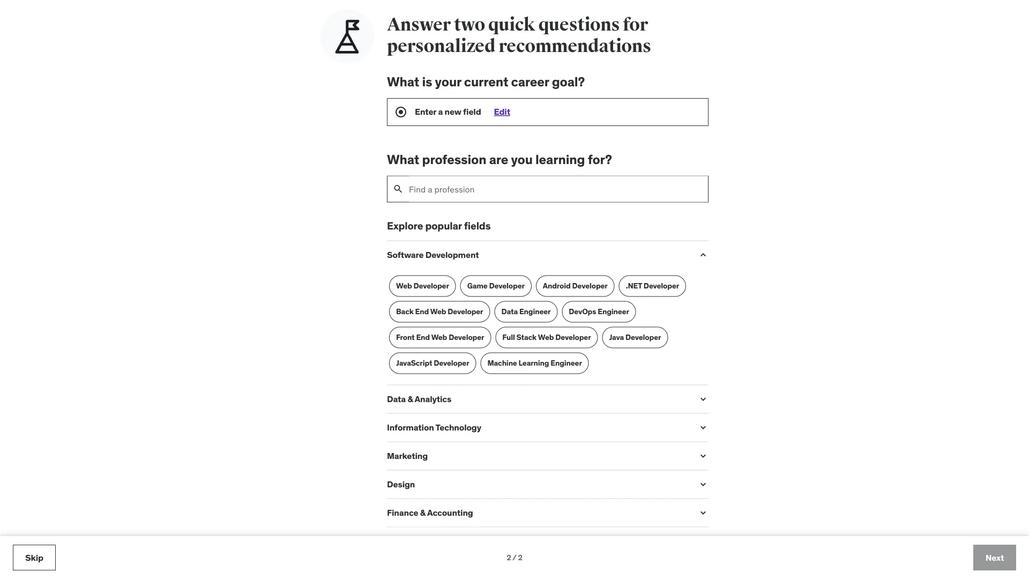 Task type: vqa. For each thing, say whether or not it's contained in the screenshot.
the "&"
yes



Task type: locate. For each thing, give the bounding box(es) containing it.
developer for javascript developer
[[434, 359, 470, 368]]

submit search image
[[393, 184, 404, 195]]

1 vertical spatial small image
[[698, 480, 709, 490]]

field
[[464, 106, 481, 117]]

& left analytics
[[408, 394, 413, 405]]

end right back
[[416, 307, 429, 317]]

full
[[503, 333, 515, 343]]

developer inside 'button'
[[626, 333, 662, 343]]

you
[[511, 151, 533, 168]]

full stack web developer
[[503, 333, 591, 343]]

web down back end web developer button
[[432, 333, 448, 343]]

developer right java
[[626, 333, 662, 343]]

for?
[[588, 151, 613, 168]]

for
[[623, 14, 649, 36]]

& for accounting
[[420, 507, 426, 518]]

finance
[[387, 507, 419, 518]]

web developer
[[396, 281, 449, 291]]

profession
[[422, 151, 487, 168]]

developer down front end web developer button
[[434, 359, 470, 368]]

machine
[[488, 359, 517, 368]]

0 vertical spatial what
[[387, 74, 420, 90]]

what profession are you learning for?
[[387, 151, 613, 168]]

1 horizontal spatial &
[[420, 507, 426, 518]]

small image
[[698, 250, 709, 261], [698, 394, 709, 405], [698, 423, 709, 433], [698, 508, 709, 519]]

learning
[[519, 359, 550, 368]]

data & analytics
[[387, 394, 452, 405]]

2 small image from the top
[[698, 394, 709, 405]]

information technology
[[387, 422, 482, 433]]

4 small image from the top
[[698, 508, 709, 519]]

0 horizontal spatial &
[[408, 394, 413, 405]]

fields
[[464, 219, 491, 232]]

front end web developer
[[396, 333, 485, 343]]

edit button
[[494, 106, 511, 117]]

1 small image from the top
[[698, 250, 709, 261]]

game developer
[[468, 281, 525, 291]]

end
[[416, 307, 429, 317], [417, 333, 430, 343]]

3 small image from the top
[[698, 423, 709, 433]]

2 small image from the top
[[698, 480, 709, 490]]

small image for design
[[698, 480, 709, 490]]

small image for marketing
[[698, 451, 709, 462]]

1 vertical spatial what
[[387, 151, 420, 168]]

developer up the back end web developer
[[414, 281, 449, 291]]

end for back
[[416, 307, 429, 317]]

devops engineer button
[[562, 301, 637, 323]]

& right finance
[[420, 507, 426, 518]]

developer
[[414, 281, 449, 291], [490, 281, 525, 291], [573, 281, 608, 291], [644, 281, 680, 291], [448, 307, 484, 317], [449, 333, 485, 343], [556, 333, 591, 343], [626, 333, 662, 343], [434, 359, 470, 368]]

engineer inside 'button'
[[520, 307, 551, 317]]

developer down back end web developer button
[[449, 333, 485, 343]]

back
[[396, 307, 414, 317]]

&
[[408, 394, 413, 405], [420, 507, 426, 518]]

game developer button
[[461, 276, 532, 297]]

0 horizontal spatial data
[[387, 394, 406, 405]]

web up back
[[396, 281, 412, 291]]

developer inside "button"
[[414, 281, 449, 291]]

finance & accounting button
[[387, 507, 690, 518]]

data up 'full'
[[502, 307, 518, 317]]

developer right game
[[490, 281, 525, 291]]

developer up devops on the bottom of the page
[[573, 281, 608, 291]]

1 small image from the top
[[698, 451, 709, 462]]

0 vertical spatial small image
[[698, 451, 709, 462]]

quick
[[489, 14, 536, 36]]

career
[[512, 74, 550, 90]]

software development button
[[387, 249, 690, 260]]

developer inside button
[[490, 281, 525, 291]]

java developer
[[610, 333, 662, 343]]

2
[[507, 553, 511, 563], [519, 553, 523, 563]]

android developer
[[543, 281, 608, 291]]

data engineer button
[[495, 301, 558, 323]]

answer
[[387, 14, 451, 36]]

what up submit search icon in the left of the page
[[387, 151, 420, 168]]

data for data & analytics
[[387, 394, 406, 405]]

what left is on the left top
[[387, 74, 420, 90]]

web up front end web developer
[[431, 307, 446, 317]]

1 what from the top
[[387, 74, 420, 90]]

2 left /
[[507, 553, 511, 563]]

engineer for data engineer
[[520, 307, 551, 317]]

.net developer button
[[619, 276, 687, 297]]

2 2 from the left
[[519, 553, 523, 563]]

0 vertical spatial data
[[502, 307, 518, 317]]

small image
[[698, 451, 709, 462], [698, 480, 709, 490]]

goal?
[[552, 74, 585, 90]]

engineer for devops engineer
[[598, 307, 630, 317]]

developer down devops on the bottom of the page
[[556, 333, 591, 343]]

information technology button
[[387, 422, 690, 433]]

current
[[464, 74, 509, 90]]

1 vertical spatial end
[[417, 333, 430, 343]]

java
[[610, 333, 624, 343]]

developer right .net
[[644, 281, 680, 291]]

explore
[[387, 219, 423, 232]]

0 horizontal spatial 2
[[507, 553, 511, 563]]

skip
[[25, 552, 43, 563]]

web developer button
[[389, 276, 456, 297]]

what for what profession are you learning for?
[[387, 151, 420, 168]]

2 / 2
[[507, 553, 523, 563]]

data up information
[[387, 394, 406, 405]]

data inside 'button'
[[502, 307, 518, 317]]

0 vertical spatial end
[[416, 307, 429, 317]]

2 what from the top
[[387, 151, 420, 168]]

0 vertical spatial &
[[408, 394, 413, 405]]

web
[[396, 281, 412, 291], [431, 307, 446, 317], [432, 333, 448, 343], [538, 333, 554, 343]]

engineer up java
[[598, 307, 630, 317]]

1 vertical spatial data
[[387, 394, 406, 405]]

end right front
[[417, 333, 430, 343]]

what is your current career goal?
[[387, 74, 585, 90]]

stack
[[517, 333, 537, 343]]

what
[[387, 74, 420, 90], [387, 151, 420, 168]]

web right "stack"
[[538, 333, 554, 343]]

engineer
[[520, 307, 551, 317], [598, 307, 630, 317], [551, 359, 582, 368]]

data
[[502, 307, 518, 317], [387, 394, 406, 405]]

development
[[426, 249, 479, 260]]

2 right /
[[519, 553, 523, 563]]

machine learning engineer button
[[481, 353, 589, 374]]

back end web developer
[[396, 307, 484, 317]]

1 vertical spatial &
[[420, 507, 426, 518]]

web inside "button"
[[396, 281, 412, 291]]

developer for web developer
[[414, 281, 449, 291]]

are
[[490, 151, 509, 168]]

java developer button
[[603, 327, 669, 349]]

javascript developer button
[[389, 353, 477, 374]]

engineer up "stack"
[[520, 307, 551, 317]]

1 horizontal spatial data
[[502, 307, 518, 317]]

recommendations
[[499, 35, 652, 57]]

1 horizontal spatial 2
[[519, 553, 523, 563]]



Task type: describe. For each thing, give the bounding box(es) containing it.
.net
[[626, 281, 643, 291]]

a
[[439, 106, 443, 117]]

machine learning engineer
[[488, 359, 582, 368]]

small image for software development
[[698, 250, 709, 261]]

information
[[387, 422, 434, 433]]

new
[[445, 106, 462, 117]]

Find a profession text field
[[409, 177, 709, 202]]

edit
[[494, 106, 511, 117]]

developer for java developer
[[626, 333, 662, 343]]

developer for .net developer
[[644, 281, 680, 291]]

finance & accounting
[[387, 507, 474, 518]]

next button
[[974, 545, 1017, 571]]

small image for information technology
[[698, 423, 709, 433]]

answer two quick questions for personalized recommendations
[[387, 14, 652, 57]]

android
[[543, 281, 571, 291]]

javascript
[[396, 359, 433, 368]]

technology
[[436, 422, 482, 433]]

two
[[454, 14, 485, 36]]

back end web developer button
[[389, 301, 491, 323]]

what for what is your current career goal?
[[387, 74, 420, 90]]

software development
[[387, 249, 479, 260]]

questions
[[539, 14, 620, 36]]

is
[[422, 74, 433, 90]]

web for front
[[432, 333, 448, 343]]

marketing button
[[387, 451, 690, 462]]

popular
[[426, 219, 462, 232]]

1 2 from the left
[[507, 553, 511, 563]]

enter a new field
[[415, 106, 481, 117]]

android developer button
[[536, 276, 615, 297]]

game
[[468, 281, 488, 291]]

software
[[387, 249, 424, 260]]

web for full
[[538, 333, 554, 343]]

analytics
[[415, 394, 452, 405]]

enter
[[415, 106, 437, 117]]

data for data engineer
[[502, 307, 518, 317]]

marketing
[[387, 451, 428, 462]]

front end web developer button
[[389, 327, 492, 349]]

personalized
[[387, 35, 496, 57]]

accounting
[[428, 507, 474, 518]]

explore popular fields
[[387, 219, 491, 232]]

next
[[986, 552, 1005, 563]]

data engineer
[[502, 307, 551, 317]]

developer for android developer
[[573, 281, 608, 291]]

end for front
[[417, 333, 430, 343]]

design button
[[387, 479, 690, 490]]

developer for game developer
[[490, 281, 525, 291]]

engineer down full stack web developer button
[[551, 359, 582, 368]]

devops engineer
[[569, 307, 630, 317]]

full stack web developer button
[[496, 327, 598, 349]]

small image for finance & accounting
[[698, 508, 709, 519]]

.net developer
[[626, 281, 680, 291]]

small image for data & analytics
[[698, 394, 709, 405]]

/
[[513, 553, 517, 563]]

javascript developer
[[396, 359, 470, 368]]

web for back
[[431, 307, 446, 317]]

learning
[[536, 151, 586, 168]]

skip link
[[13, 545, 56, 571]]

data & analytics button
[[387, 394, 690, 405]]

developer down game
[[448, 307, 484, 317]]

devops
[[569, 307, 597, 317]]

design
[[387, 479, 415, 490]]

your
[[435, 74, 462, 90]]

front
[[396, 333, 415, 343]]

& for analytics
[[408, 394, 413, 405]]



